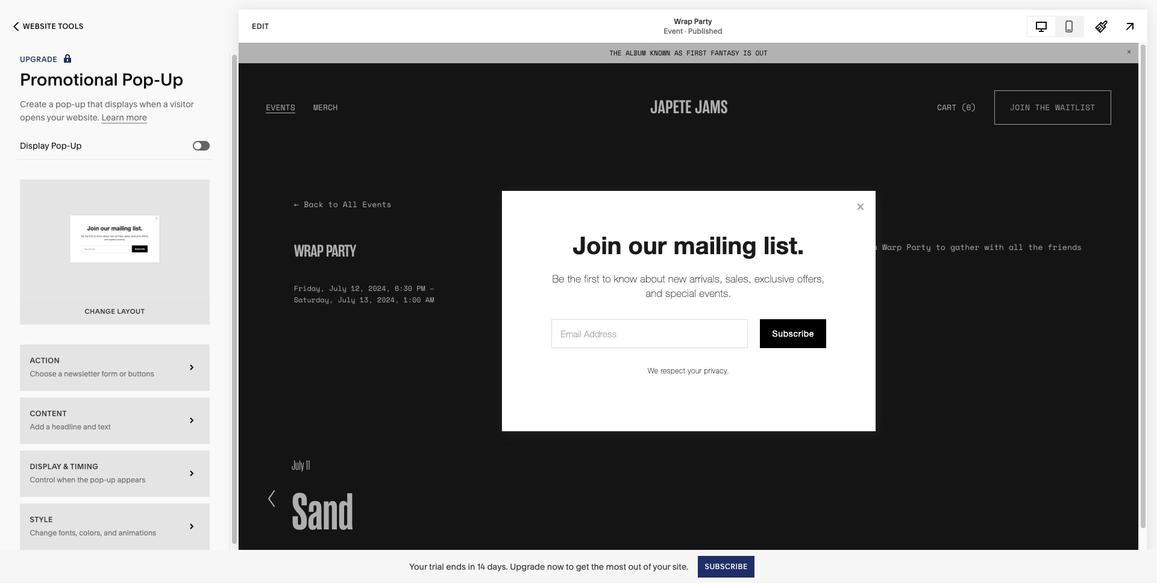 Task type: vqa. For each thing, say whether or not it's contained in the screenshot.
pop- inside Create a pop-up that displays when a visitor opens your website.
yes



Task type: locate. For each thing, give the bounding box(es) containing it.
change
[[85, 307, 115, 316], [30, 529, 57, 538]]

up
[[75, 99, 85, 110], [107, 476, 116, 485]]

&
[[63, 463, 68, 472]]

Display Pop-Up checkbox
[[194, 142, 201, 149]]

1 vertical spatial display
[[30, 463, 61, 472]]

your
[[410, 562, 427, 572]]

display down opens
[[20, 140, 49, 151]]

1 horizontal spatial upgrade
[[510, 562, 545, 572]]

pop- down timing
[[90, 476, 107, 485]]

1 horizontal spatial pop-
[[90, 476, 107, 485]]

that
[[87, 99, 103, 110]]

up for promotional pop-up
[[160, 69, 183, 90]]

promotional
[[20, 69, 118, 90]]

display
[[20, 140, 49, 151], [30, 463, 61, 472]]

when up "more"
[[139, 99, 161, 110]]

upgrade left now
[[510, 562, 545, 572]]

layout
[[117, 307, 145, 316]]

up down the website.
[[70, 140, 82, 151]]

and inside style change fonts, colors, and animations
[[104, 529, 117, 538]]

your right of
[[653, 562, 671, 572]]

1 horizontal spatial the
[[591, 562, 604, 572]]

action choose a newsletter form or buttons
[[30, 357, 154, 379]]

0 vertical spatial change
[[85, 307, 115, 316]]

0 horizontal spatial pop-
[[56, 99, 75, 110]]

and left text at the bottom left of the page
[[83, 423, 96, 432]]

0 vertical spatial pop-
[[56, 99, 75, 110]]

0 vertical spatial your
[[47, 112, 64, 123]]

1 vertical spatial up
[[70, 140, 82, 151]]

1 vertical spatial up
[[107, 476, 116, 485]]

appears
[[117, 476, 146, 485]]

pop- inside display & timing control when the pop-up appears
[[90, 476, 107, 485]]

event
[[664, 26, 683, 35]]

1 horizontal spatial when
[[139, 99, 161, 110]]

edit button
[[244, 15, 277, 37]]

learn more
[[102, 112, 147, 123]]

site.
[[673, 562, 689, 572]]

0 horizontal spatial the
[[77, 476, 88, 485]]

content add a headline and text
[[30, 410, 111, 432]]

upgrade
[[20, 55, 57, 64], [510, 562, 545, 572]]

0 vertical spatial upgrade
[[20, 55, 57, 64]]

up for display pop-up
[[70, 140, 82, 151]]

1 vertical spatial pop-
[[51, 140, 70, 151]]

1 horizontal spatial and
[[104, 529, 117, 538]]

1 horizontal spatial pop-
[[122, 69, 160, 90]]

displays
[[105, 99, 138, 110]]

0 vertical spatial up
[[75, 99, 85, 110]]

up
[[160, 69, 183, 90], [70, 140, 82, 151]]

1 vertical spatial change
[[30, 529, 57, 538]]

1 vertical spatial and
[[104, 529, 117, 538]]

1 horizontal spatial up
[[107, 476, 116, 485]]

a left the visitor
[[163, 99, 168, 110]]

a
[[49, 99, 54, 110], [163, 99, 168, 110], [58, 370, 62, 379], [46, 423, 50, 432]]

·
[[685, 26, 687, 35]]

your right opens
[[47, 112, 64, 123]]

pop- up the website.
[[56, 99, 75, 110]]

0 horizontal spatial up
[[70, 140, 82, 151]]

0 horizontal spatial upgrade
[[20, 55, 57, 64]]

website
[[23, 22, 56, 31]]

0 vertical spatial pop-
[[122, 69, 160, 90]]

get
[[576, 562, 589, 572]]

edit
[[252, 21, 269, 30]]

change layout link
[[20, 180, 210, 325]]

more
[[126, 112, 147, 123]]

when
[[139, 99, 161, 110], [57, 476, 76, 485]]

party
[[694, 17, 712, 26]]

the down timing
[[77, 476, 88, 485]]

and
[[83, 423, 96, 432], [104, 529, 117, 538]]

add
[[30, 423, 44, 432]]

0 horizontal spatial and
[[83, 423, 96, 432]]

upgrade down website
[[20, 55, 57, 64]]

display inside display & timing control when the pop-up appears
[[30, 463, 61, 472]]

now
[[547, 562, 564, 572]]

display for display & timing control when the pop-up appears
[[30, 463, 61, 472]]

change inside style change fonts, colors, and animations
[[30, 529, 57, 538]]

up up the visitor
[[160, 69, 183, 90]]

0 vertical spatial and
[[83, 423, 96, 432]]

subscribe button
[[698, 556, 755, 578]]

days.
[[487, 562, 508, 572]]

a right add
[[46, 423, 50, 432]]

display up control
[[30, 463, 61, 472]]

0 horizontal spatial when
[[57, 476, 76, 485]]

pop- up displays
[[122, 69, 160, 90]]

when down &
[[57, 476, 76, 485]]

1 vertical spatial your
[[653, 562, 671, 572]]

0 vertical spatial when
[[139, 99, 161, 110]]

1 horizontal spatial change
[[85, 307, 115, 316]]

your
[[47, 112, 64, 123], [653, 562, 671, 572]]

change down style
[[30, 529, 57, 538]]

pop- down the website.
[[51, 140, 70, 151]]

0 horizontal spatial up
[[75, 99, 85, 110]]

create a pop-up that displays when a visitor opens your website.
[[20, 99, 194, 123]]

upgrade button
[[20, 53, 74, 66]]

1 vertical spatial pop-
[[90, 476, 107, 485]]

the right get
[[591, 562, 604, 572]]

wrap party event · published
[[664, 17, 723, 35]]

buttons
[[128, 370, 154, 379]]

0 horizontal spatial pop-
[[51, 140, 70, 151]]

the
[[77, 476, 88, 485], [591, 562, 604, 572]]

up left appears
[[107, 476, 116, 485]]

the inside display & timing control when the pop-up appears
[[77, 476, 88, 485]]

overlay center card 01 image
[[20, 180, 210, 298]]

0 horizontal spatial change
[[30, 529, 57, 538]]

when inside display & timing control when the pop-up appears
[[57, 476, 76, 485]]

display for display pop-up
[[20, 140, 49, 151]]

1 vertical spatial when
[[57, 476, 76, 485]]

1 horizontal spatial up
[[160, 69, 183, 90]]

website.
[[66, 112, 100, 123]]

colors,
[[79, 529, 102, 538]]

pop-
[[56, 99, 75, 110], [90, 476, 107, 485]]

0 vertical spatial up
[[160, 69, 183, 90]]

pop-
[[122, 69, 160, 90], [51, 140, 70, 151]]

your trial ends in 14 days. upgrade now to get the most out of your site.
[[410, 562, 689, 572]]

fonts,
[[59, 529, 77, 538]]

and for headline
[[83, 423, 96, 432]]

content
[[30, 410, 67, 419]]

a inside action choose a newsletter form or buttons
[[58, 370, 62, 379]]

0 vertical spatial the
[[77, 476, 88, 485]]

up up the website.
[[75, 99, 85, 110]]

a right choose
[[58, 370, 62, 379]]

0 horizontal spatial your
[[47, 112, 64, 123]]

change left layout
[[85, 307, 115, 316]]

0 vertical spatial display
[[20, 140, 49, 151]]

and right colors,
[[104, 529, 117, 538]]

and inside content add a headline and text
[[83, 423, 96, 432]]

tab list
[[1028, 17, 1083, 36]]



Task type: describe. For each thing, give the bounding box(es) containing it.
out
[[628, 562, 642, 572]]

create
[[20, 99, 47, 110]]

display & timing control when the pop-up appears
[[30, 463, 146, 485]]

a inside content add a headline and text
[[46, 423, 50, 432]]

and for colors,
[[104, 529, 117, 538]]

subscribe
[[705, 562, 748, 571]]

your inside create a pop-up that displays when a visitor opens your website.
[[47, 112, 64, 123]]

up inside display & timing control when the pop-up appears
[[107, 476, 116, 485]]

1 horizontal spatial your
[[653, 562, 671, 572]]

pop- for promotional
[[122, 69, 160, 90]]

style change fonts, colors, and animations
[[30, 516, 156, 538]]

1 vertical spatial the
[[591, 562, 604, 572]]

or
[[119, 370, 126, 379]]

trial
[[429, 562, 444, 572]]

choose
[[30, 370, 56, 379]]

action
[[30, 357, 60, 366]]

a right "create"
[[49, 99, 54, 110]]

control
[[30, 476, 55, 485]]

in
[[468, 562, 475, 572]]

pop- for display
[[51, 140, 70, 151]]

of
[[644, 562, 651, 572]]

visitor
[[170, 99, 194, 110]]

tools
[[58, 22, 84, 31]]

pop- inside create a pop-up that displays when a visitor opens your website.
[[56, 99, 75, 110]]

animations
[[119, 529, 156, 538]]

1 vertical spatial upgrade
[[510, 562, 545, 572]]

form
[[102, 370, 118, 379]]

website tools
[[23, 22, 84, 31]]

learn more link
[[102, 112, 147, 124]]

to
[[566, 562, 574, 572]]

most
[[606, 562, 626, 572]]

headline
[[52, 423, 81, 432]]

style
[[30, 516, 53, 525]]

14
[[477, 562, 485, 572]]

when inside create a pop-up that displays when a visitor opens your website.
[[139, 99, 161, 110]]

wrap
[[674, 17, 693, 26]]

upgrade inside upgrade button
[[20, 55, 57, 64]]

text
[[98, 423, 111, 432]]

up inside create a pop-up that displays when a visitor opens your website.
[[75, 99, 85, 110]]

published
[[688, 26, 723, 35]]

promotional pop-up
[[20, 69, 183, 90]]

newsletter
[[64, 370, 100, 379]]

timing
[[70, 463, 98, 472]]

ends
[[446, 562, 466, 572]]

display pop-up
[[20, 140, 82, 151]]

change layout
[[85, 307, 145, 316]]

learn
[[102, 112, 124, 123]]

opens
[[20, 112, 45, 123]]

website tools button
[[0, 13, 97, 40]]



